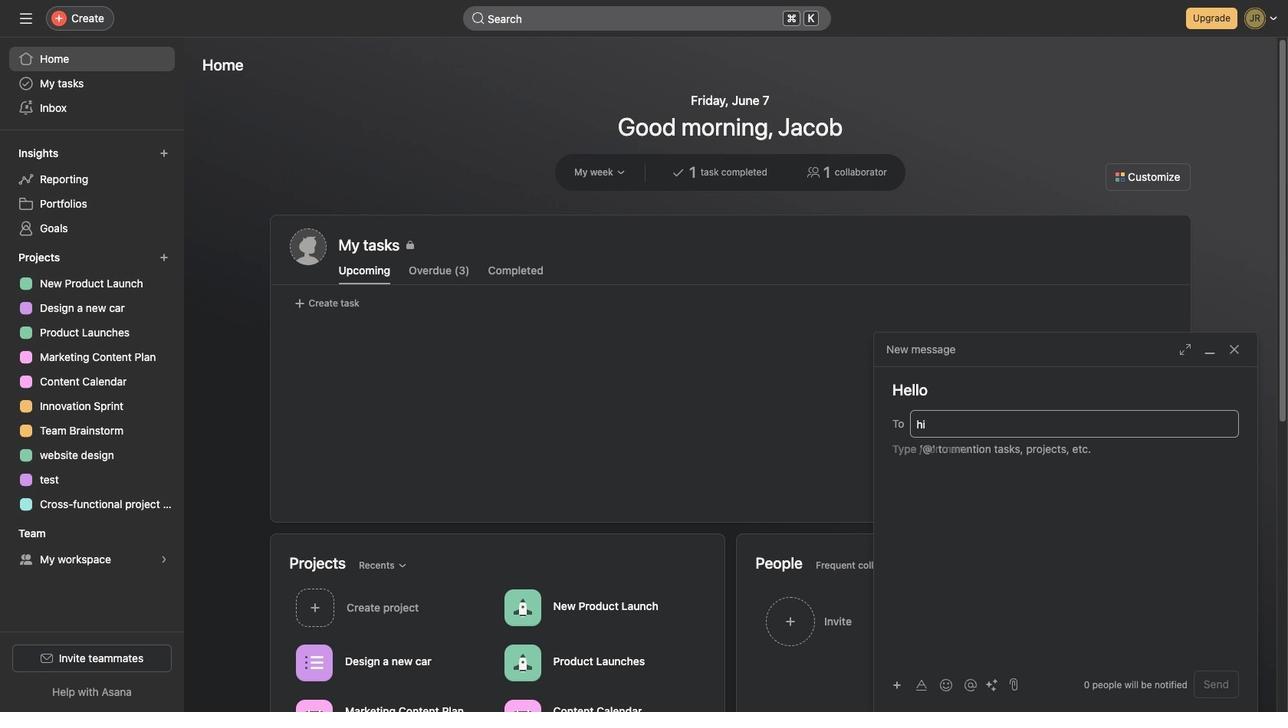 Task type: locate. For each thing, give the bounding box(es) containing it.
calendar image
[[513, 709, 532, 713]]

calendar image
[[305, 709, 323, 713]]

None field
[[463, 6, 831, 31]]

list image
[[305, 654, 323, 672]]

cell
[[914, 415, 1234, 433]]

toolbar
[[887, 674, 1003, 696]]

minimize image
[[1204, 344, 1216, 356]]

expand popout to full screen image
[[1180, 344, 1192, 356]]

dialog
[[874, 333, 1258, 713]]

insert an object image
[[893, 681, 902, 690]]

close image
[[1229, 344, 1241, 356]]

0 vertical spatial rocket image
[[513, 599, 532, 617]]

rocket image
[[513, 599, 532, 617], [513, 654, 532, 672]]

teams element
[[0, 520, 184, 575]]

hide sidebar image
[[20, 12, 32, 25]]

see details, my workspace image
[[160, 555, 169, 565]]

1 vertical spatial rocket image
[[513, 654, 532, 672]]

global element
[[0, 38, 184, 130]]

isinverse image
[[472, 12, 485, 25]]



Task type: vqa. For each thing, say whether or not it's contained in the screenshot.
the middle Task Name text field
no



Task type: describe. For each thing, give the bounding box(es) containing it.
at mention image
[[965, 679, 977, 691]]

projects element
[[0, 244, 184, 520]]

add profile photo image
[[290, 229, 326, 265]]

new insights image
[[160, 149, 169, 158]]

new project or portfolio image
[[160, 253, 169, 262]]

2 rocket image from the top
[[513, 654, 532, 672]]

insights element
[[0, 140, 184, 244]]

Search tasks, projects, and more text field
[[463, 6, 831, 31]]

1 rocket image from the top
[[513, 599, 532, 617]]

Add subject text field
[[874, 380, 1258, 401]]



